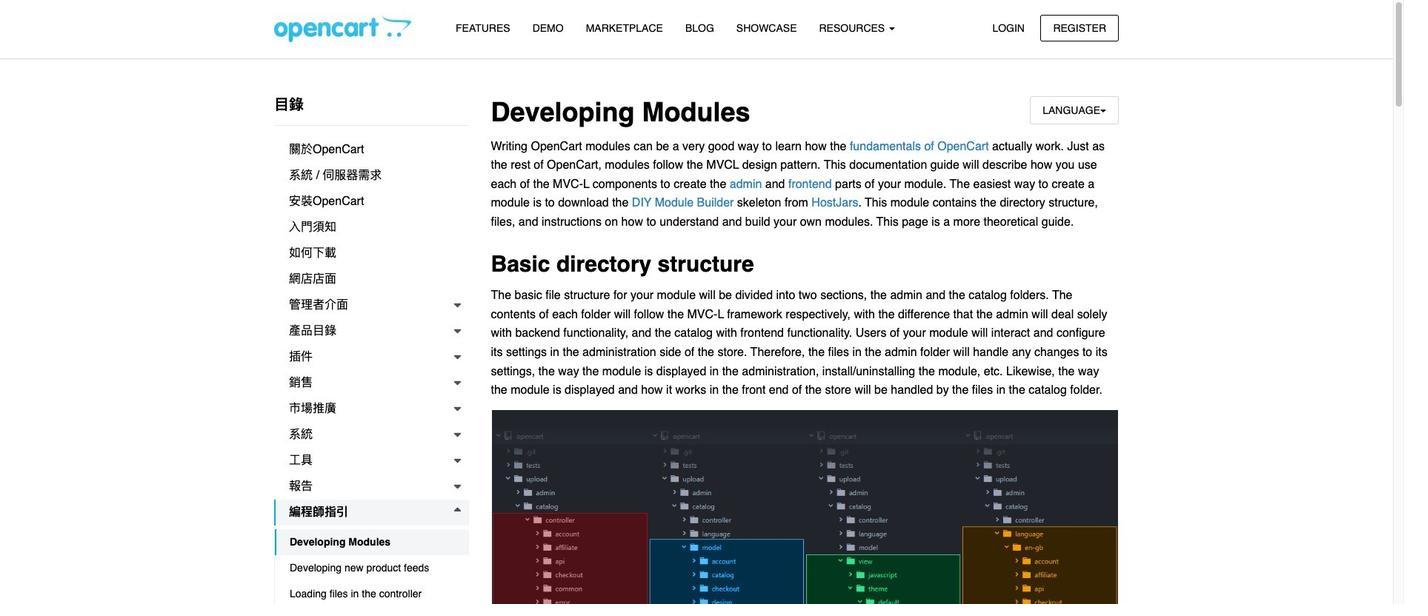 Task type: vqa. For each thing, say whether or not it's contained in the screenshot.
file struct image
yes



Task type: describe. For each thing, give the bounding box(es) containing it.
file struct image
[[491, 410, 1119, 605]]

opencart - open source shopping cart solution image
[[274, 16, 411, 42]]



